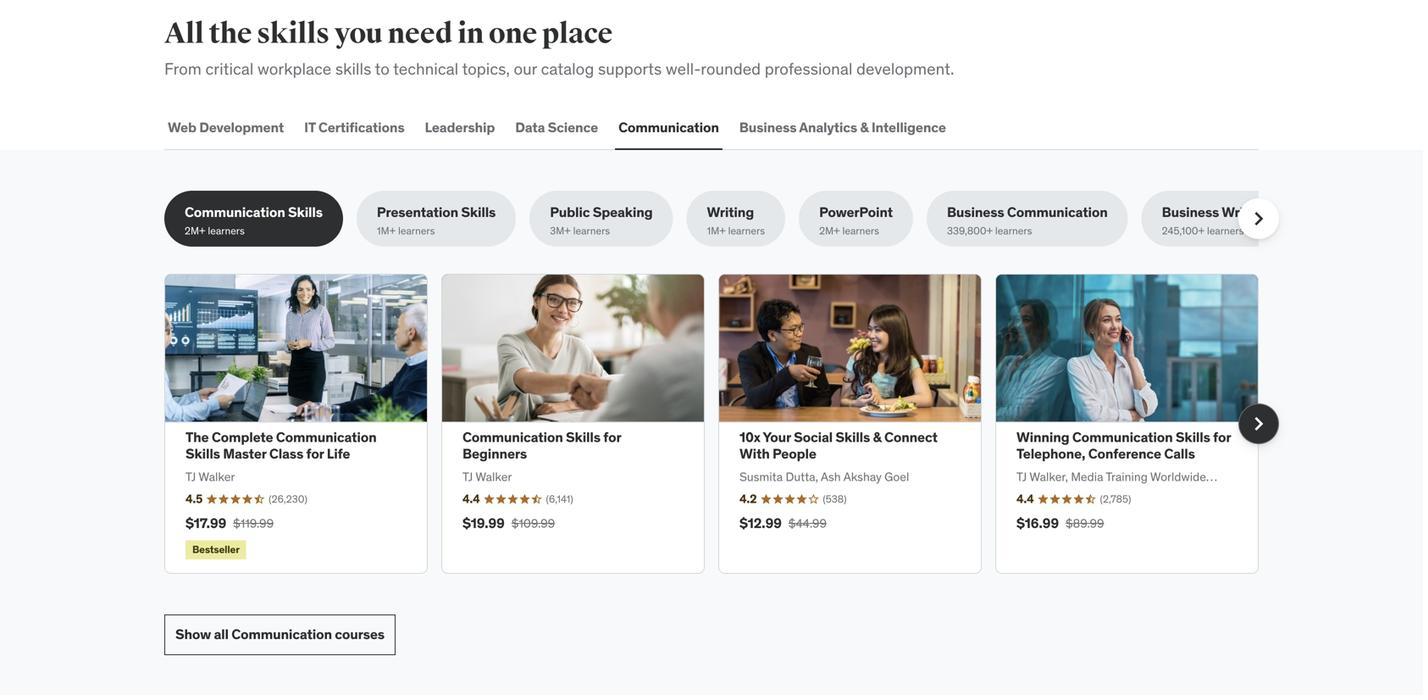 Task type: vqa. For each thing, say whether or not it's contained in the screenshot.
For
yes



Task type: locate. For each thing, give the bounding box(es) containing it.
learners inside "business communication 339,800+ learners"
[[996, 224, 1033, 237]]

people
[[773, 445, 817, 462]]

1 horizontal spatial 1m+
[[707, 224, 726, 237]]

2 horizontal spatial for
[[1214, 429, 1232, 446]]

learners inside 'business writing 245,100+ learners'
[[1208, 224, 1245, 237]]

the
[[186, 429, 209, 446]]

skills
[[288, 203, 323, 221], [461, 203, 496, 221], [566, 429, 601, 446], [836, 429, 871, 446], [1176, 429, 1211, 446], [186, 445, 220, 462]]

development.
[[857, 59, 955, 79]]

calls
[[1165, 445, 1196, 462]]

4 learners from the left
[[729, 224, 765, 237]]

2 horizontal spatial business
[[1163, 203, 1220, 221]]

for
[[604, 429, 621, 446], [1214, 429, 1232, 446], [306, 445, 324, 462]]

business for business analytics & intelligence
[[740, 119, 797, 136]]

presentation
[[377, 203, 459, 221]]

to
[[375, 59, 390, 79]]

critical
[[206, 59, 254, 79]]

0 horizontal spatial &
[[861, 119, 869, 136]]

next image for topic filters element
[[1246, 205, 1273, 232]]

6 learners from the left
[[996, 224, 1033, 237]]

it
[[304, 119, 316, 136]]

you
[[335, 16, 383, 51]]

writing
[[707, 203, 754, 221], [1222, 203, 1270, 221]]

winning communication skills for telephone, conference calls
[[1017, 429, 1232, 462]]

all
[[164, 16, 204, 51]]

2 1m+ from the left
[[707, 224, 726, 237]]

next image
[[1246, 205, 1273, 232], [1246, 410, 1273, 437]]

skills inside winning communication skills for telephone, conference calls
[[1176, 429, 1211, 446]]

skills inside communication skills 2m+ learners
[[288, 203, 323, 221]]

the complete communication skills master class for life
[[186, 429, 377, 462]]

0 horizontal spatial business
[[740, 119, 797, 136]]

it certifications
[[304, 119, 405, 136]]

all the skills you need in one place from critical workplace skills to technical topics, our catalog supports well-rounded professional development.
[[164, 16, 955, 79]]

0 horizontal spatial 2m+
[[185, 224, 206, 237]]

2 2m+ from the left
[[820, 224, 840, 237]]

the
[[209, 16, 252, 51]]

1 horizontal spatial &
[[874, 429, 882, 446]]

professional
[[765, 59, 853, 79]]

topics,
[[462, 59, 510, 79]]

life
[[327, 445, 350, 462]]

technical
[[393, 59, 459, 79]]

social
[[794, 429, 833, 446]]

all
[[214, 626, 229, 643]]

0 vertical spatial &
[[861, 119, 869, 136]]

0 horizontal spatial writing
[[707, 203, 754, 221]]

science
[[548, 119, 598, 136]]

connect
[[885, 429, 938, 446]]

certifications
[[319, 119, 405, 136]]

& inside button
[[861, 119, 869, 136]]

skills left the to
[[336, 59, 372, 79]]

learners inside communication skills 2m+ learners
[[208, 224, 245, 237]]

1 2m+ from the left
[[185, 224, 206, 237]]

1 vertical spatial next image
[[1246, 410, 1273, 437]]

& left connect
[[874, 429, 882, 446]]

1 horizontal spatial 2m+
[[820, 224, 840, 237]]

data science
[[516, 119, 598, 136]]

1 horizontal spatial writing
[[1222, 203, 1270, 221]]

master
[[223, 445, 267, 462]]

for inside winning communication skills for telephone, conference calls
[[1214, 429, 1232, 446]]

learners for business writing
[[1208, 224, 1245, 237]]

our
[[514, 59, 537, 79]]

web development button
[[164, 107, 287, 148]]

3 learners from the left
[[574, 224, 610, 237]]

3m+
[[550, 224, 571, 237]]

business
[[740, 119, 797, 136], [948, 203, 1005, 221], [1163, 203, 1220, 221]]

2 writing from the left
[[1222, 203, 1270, 221]]

writing 1m+ learners
[[707, 203, 765, 237]]

analytics
[[800, 119, 858, 136]]

& right analytics
[[861, 119, 869, 136]]

2 learners from the left
[[398, 224, 435, 237]]

rounded
[[701, 59, 761, 79]]

1 vertical spatial &
[[874, 429, 882, 446]]

public
[[550, 203, 590, 221]]

1 1m+ from the left
[[377, 224, 396, 237]]

conference
[[1089, 445, 1162, 462]]

communication skills for beginners link
[[463, 429, 621, 462]]

5 learners from the left
[[843, 224, 880, 237]]

business left analytics
[[740, 119, 797, 136]]

learners inside public speaking 3m+ learners
[[574, 224, 610, 237]]

business for business communication 339,800+ learners
[[948, 203, 1005, 221]]

business up 245,100+
[[1163, 203, 1220, 221]]

communication skills for beginners
[[463, 429, 621, 462]]

for inside the complete communication skills master class for life
[[306, 445, 324, 462]]

leadership button
[[422, 107, 499, 148]]

1 horizontal spatial skills
[[336, 59, 372, 79]]

learners inside presentation skills 1m+ learners
[[398, 224, 435, 237]]

learners inside powerpoint 2m+ learners
[[843, 224, 880, 237]]

communication inside show all communication courses link
[[232, 626, 332, 643]]

communication inside the complete communication skills master class for life
[[276, 429, 377, 446]]

1 horizontal spatial for
[[604, 429, 621, 446]]

0 horizontal spatial 1m+
[[377, 224, 396, 237]]

from
[[164, 59, 202, 79]]

business for business writing 245,100+ learners
[[1163, 203, 1220, 221]]

communication inside communication skills for beginners
[[463, 429, 563, 446]]

business writing 245,100+ learners
[[1163, 203, 1270, 237]]

your
[[763, 429, 791, 446]]

writing inside 'business writing 245,100+ learners'
[[1222, 203, 1270, 221]]

business inside "business communication 339,800+ learners"
[[948, 203, 1005, 221]]

7 learners from the left
[[1208, 224, 1245, 237]]

one
[[489, 16, 537, 51]]

communication
[[619, 119, 719, 136], [185, 203, 285, 221], [1008, 203, 1108, 221], [276, 429, 377, 446], [463, 429, 563, 446], [1073, 429, 1174, 446], [232, 626, 332, 643]]

in
[[458, 16, 484, 51]]

next image inside topic filters element
[[1246, 205, 1273, 232]]

1 horizontal spatial business
[[948, 203, 1005, 221]]

with
[[740, 445, 770, 462]]

the complete communication skills master class for life link
[[186, 429, 377, 462]]

skills up workplace
[[257, 16, 330, 51]]

place
[[542, 16, 613, 51]]

next image inside carousel element
[[1246, 410, 1273, 437]]

business up 339,800+
[[948, 203, 1005, 221]]

communication inside "business communication 339,800+ learners"
[[1008, 203, 1108, 221]]

0 horizontal spatial for
[[306, 445, 324, 462]]

10x your social skills & connect with people link
[[740, 429, 938, 462]]

data
[[516, 119, 545, 136]]

1 writing from the left
[[707, 203, 754, 221]]

2m+
[[185, 224, 206, 237], [820, 224, 840, 237]]

skills
[[257, 16, 330, 51], [336, 59, 372, 79]]

0 vertical spatial next image
[[1246, 205, 1273, 232]]

2 next image from the top
[[1246, 410, 1273, 437]]

skills inside 10x your social skills & connect with people
[[836, 429, 871, 446]]

1 next image from the top
[[1246, 205, 1273, 232]]

learners
[[208, 224, 245, 237], [398, 224, 435, 237], [574, 224, 610, 237], [729, 224, 765, 237], [843, 224, 880, 237], [996, 224, 1033, 237], [1208, 224, 1245, 237]]

writing inside writing 1m+ learners
[[707, 203, 754, 221]]

0 horizontal spatial skills
[[257, 16, 330, 51]]

business inside button
[[740, 119, 797, 136]]

1m+
[[377, 224, 396, 237], [707, 224, 726, 237]]

business inside 'business writing 245,100+ learners'
[[1163, 203, 1220, 221]]

&
[[861, 119, 869, 136], [874, 429, 882, 446]]

powerpoint 2m+ learners
[[820, 203, 893, 237]]

winning communication skills for telephone, conference calls link
[[1017, 429, 1232, 462]]

1 learners from the left
[[208, 224, 245, 237]]

next image for carousel element
[[1246, 410, 1273, 437]]



Task type: describe. For each thing, give the bounding box(es) containing it.
learners for communication skills
[[208, 224, 245, 237]]

presentation skills 1m+ learners
[[377, 203, 496, 237]]

show
[[175, 626, 211, 643]]

2m+ inside communication skills 2m+ learners
[[185, 224, 206, 237]]

for inside communication skills for beginners
[[604, 429, 621, 446]]

learners for business communication
[[996, 224, 1033, 237]]

data science button
[[512, 107, 602, 148]]

communication inside communication skills 2m+ learners
[[185, 203, 285, 221]]

complete
[[212, 429, 273, 446]]

beginners
[[463, 445, 527, 462]]

telephone,
[[1017, 445, 1086, 462]]

supports
[[598, 59, 662, 79]]

powerpoint
[[820, 203, 893, 221]]

it certifications button
[[301, 107, 408, 148]]

show all communication courses
[[175, 626, 385, 643]]

business analytics & intelligence button
[[736, 107, 950, 148]]

business analytics & intelligence
[[740, 119, 947, 136]]

339,800+
[[948, 224, 993, 237]]

10x your social skills & connect with people
[[740, 429, 938, 462]]

learners for presentation skills
[[398, 224, 435, 237]]

2m+ inside powerpoint 2m+ learners
[[820, 224, 840, 237]]

skills inside presentation skills 1m+ learners
[[461, 203, 496, 221]]

communication skills 2m+ learners
[[185, 203, 323, 237]]

learners inside writing 1m+ learners
[[729, 224, 765, 237]]

public speaking 3m+ learners
[[550, 203, 653, 237]]

web development
[[168, 119, 284, 136]]

intelligence
[[872, 119, 947, 136]]

catalog
[[541, 59, 594, 79]]

communication inside communication button
[[619, 119, 719, 136]]

courses
[[335, 626, 385, 643]]

1m+ inside presentation skills 1m+ learners
[[377, 224, 396, 237]]

0 vertical spatial skills
[[257, 16, 330, 51]]

winning
[[1017, 429, 1070, 446]]

skills inside the complete communication skills master class for life
[[186, 445, 220, 462]]

& inside 10x your social skills & connect with people
[[874, 429, 882, 446]]

development
[[199, 119, 284, 136]]

10x
[[740, 429, 761, 446]]

need
[[388, 16, 453, 51]]

business communication 339,800+ learners
[[948, 203, 1108, 237]]

learners for public speaking
[[574, 224, 610, 237]]

1m+ inside writing 1m+ learners
[[707, 224, 726, 237]]

skills inside communication skills for beginners
[[566, 429, 601, 446]]

245,100+
[[1163, 224, 1205, 237]]

carousel element
[[164, 274, 1280, 574]]

workplace
[[258, 59, 332, 79]]

speaking
[[593, 203, 653, 221]]

1 vertical spatial skills
[[336, 59, 372, 79]]

class
[[269, 445, 304, 462]]

well-
[[666, 59, 701, 79]]

leadership
[[425, 119, 495, 136]]

topic filters element
[[164, 191, 1290, 246]]

communication inside winning communication skills for telephone, conference calls
[[1073, 429, 1174, 446]]

show all communication courses link
[[164, 614, 396, 655]]

communication button
[[615, 107, 723, 148]]

web
[[168, 119, 197, 136]]



